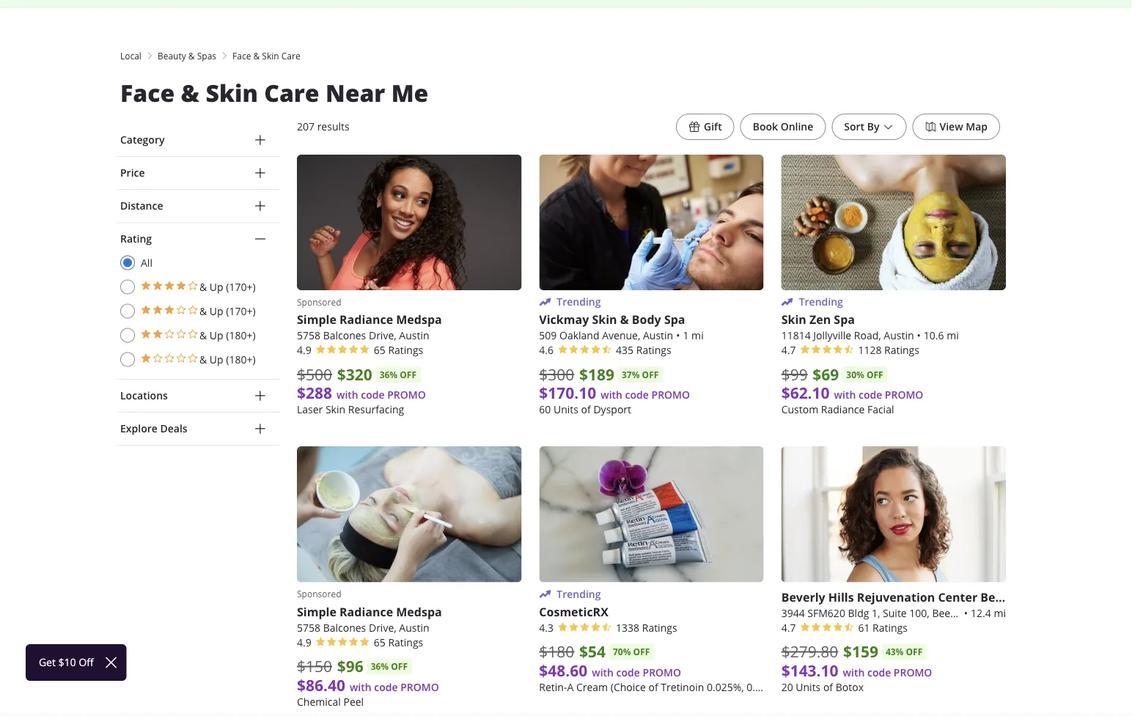 Task type: vqa. For each thing, say whether or not it's contained in the screenshot.
full name text field
no



Task type: describe. For each thing, give the bounding box(es) containing it.
face & skin care near me
[[120, 77, 429, 109]]

skin zen spa 11814 jollyville road, austin • 10.6 mi
[[781, 312, 959, 343]]

dysport
[[593, 403, 631, 417]]

distance
[[120, 199, 163, 213]]

& up (170+) for the 4 stars & up element
[[199, 280, 256, 294]]

$279.80 $159 43% off $143.10 with code promo 20 units of botox
[[781, 641, 932, 694]]

$69
[[813, 364, 839, 385]]

• inside skin zen spa 11814 jollyville road, austin • 10.6 mi
[[917, 329, 921, 343]]

2 stars & up element
[[120, 328, 256, 343]]

face & skin care
[[232, 50, 300, 62]]

& up (170+) for 3 stars & up element
[[199, 304, 256, 318]]

beauty & spas
[[158, 50, 216, 62]]

off for $69
[[867, 369, 883, 381]]

vickmay skin & body spa 509 oakland avenue, austin • 1 mi
[[539, 312, 704, 343]]

$159
[[843, 641, 878, 662]]

trending for $189
[[557, 295, 601, 309]]

skin inside $500 $320 36% off $288 with code promo laser skin resurfacing
[[326, 403, 345, 417]]

& up (180+) for 2 stars & up element
[[199, 328, 256, 342]]

& down beauty & spas link
[[181, 77, 200, 109]]

vickmay
[[539, 312, 589, 328]]

resurfacing
[[348, 403, 404, 417]]

sponsored simple radiance medspa 5758 balcones drive, austin for $320
[[297, 296, 442, 343]]

1 star & up element
[[120, 352, 256, 367]]

care for face & skin care near me
[[264, 77, 319, 109]]

skin inside skin zen spa 11814 jollyville road, austin • 10.6 mi
[[781, 312, 806, 328]]

& up 3 stars & up element
[[199, 280, 207, 294]]

sort by button
[[832, 114, 907, 140]]

beauty & spas link
[[158, 49, 216, 62]]

$150 $96 36% off $86.40 with code promo chemical peel
[[297, 656, 439, 709]]

up for 2 stars & up element
[[210, 328, 223, 342]]

promo for $159
[[894, 666, 932, 679]]

view map button
[[913, 114, 1000, 140]]

medspa for $96
[[396, 604, 442, 620]]

code for $96
[[374, 680, 398, 694]]

skin down the spas
[[206, 77, 258, 109]]

mi inside vickmay skin & body spa 509 oakland avenue, austin • 1 mi
[[692, 329, 704, 343]]

• 12.4 mi
[[964, 606, 1006, 620]]

mi inside skin zen spa 11814 jollyville road, austin • 10.6 mi
[[947, 329, 959, 343]]

sort by
[[844, 120, 880, 133]]

rating button
[[117, 223, 279, 255]]

code for $189
[[625, 388, 649, 402]]

sfm620
[[808, 606, 845, 620]]

435
[[616, 344, 634, 357]]

spa inside skin zen spa 11814 jollyville road, austin • 10.6 mi
[[834, 312, 855, 328]]

chemical
[[297, 695, 341, 709]]

$170.10
[[539, 383, 596, 404]]

ratings for $96
[[388, 636, 423, 649]]

$96
[[337, 656, 363, 677]]

explore deals
[[120, 422, 187, 436]]

4.7 for 1128 ratings
[[781, 344, 796, 357]]

3944 sfm620 bldg 1, suite 100, bee cave
[[781, 606, 976, 620]]

60
[[539, 403, 551, 417]]

61
[[858, 621, 870, 635]]

map
[[966, 120, 988, 133]]

70%
[[613, 646, 631, 658]]

$300
[[539, 364, 574, 385]]

$180
[[539, 642, 574, 662]]

rating
[[120, 232, 152, 246]]

$279.80
[[781, 642, 838, 662]]

& down 3 stars & up element
[[199, 328, 207, 342]]

& left the spas
[[188, 50, 195, 62]]

4.7 for 61 ratings
[[781, 621, 796, 635]]

with for $96
[[350, 680, 372, 694]]

30%
[[846, 369, 864, 381]]

$99 $69 30% off $62.10 with code promo custom radiance facial
[[781, 364, 923, 417]]

off for $189
[[642, 369, 659, 381]]

1338 ratings
[[616, 621, 677, 635]]

bldg
[[848, 606, 869, 620]]

11814
[[781, 329, 811, 343]]

up for 1 star & up element
[[210, 353, 223, 366]]

units for $170.10
[[554, 403, 578, 417]]

results
[[317, 120, 350, 133]]

rejuvenation
[[857, 589, 935, 605]]

ratings for $189
[[636, 344, 671, 357]]

10.6
[[924, 329, 944, 343]]

category
[[120, 133, 165, 147]]

code for $54
[[616, 666, 640, 679]]

1128 ratings
[[858, 344, 919, 357]]

spas
[[197, 50, 216, 62]]

promo for $54
[[643, 666, 681, 679]]

0 vertical spatial bee
[[981, 589, 1002, 605]]

skin inside vickmay skin & body spa 509 oakland avenue, austin • 1 mi
[[592, 312, 617, 328]]

207
[[297, 120, 315, 133]]

$500 $320 36% off $288 with code promo laser skin resurfacing
[[297, 364, 426, 417]]

ratings for $69
[[884, 344, 919, 357]]

radiance inside $99 $69 30% off $62.10 with code promo custom radiance facial
[[821, 403, 865, 417]]

$180 $54 70% off $48.60 with code promo
[[539, 641, 681, 681]]

price button
[[117, 157, 279, 189]]

509
[[539, 329, 557, 343]]

sort
[[844, 120, 865, 133]]

local
[[120, 50, 141, 62]]

$300 $189 37% off $170.10 with code promo 60 units of dysport
[[539, 364, 690, 417]]

by
[[867, 120, 880, 133]]

book
[[753, 120, 778, 133]]

facial
[[867, 403, 894, 417]]

sponsored for $320
[[297, 296, 341, 308]]

promo for $189
[[652, 388, 690, 402]]

custom
[[781, 403, 818, 417]]

61 ratings
[[858, 621, 908, 635]]

ratings for $320
[[388, 344, 423, 357]]

43%
[[886, 646, 904, 658]]

online
[[781, 120, 813, 133]]

suite
[[883, 606, 907, 620]]

4.6
[[539, 344, 554, 357]]

radiance for $320
[[340, 312, 393, 328]]

$143.10
[[781, 660, 839, 681]]

category button
[[117, 124, 279, 156]]

$48.60
[[539, 660, 588, 681]]

$500
[[297, 364, 332, 385]]

locations
[[120, 389, 168, 403]]

all
[[141, 256, 152, 269]]

austin inside skin zen spa 11814 jollyville road, austin • 10.6 mi
[[884, 329, 914, 343]]

37%
[[622, 369, 640, 381]]

view
[[940, 120, 963, 133]]

peel
[[344, 695, 364, 709]]

trending up cosmeticrx
[[557, 587, 601, 601]]

promo for $320
[[387, 388, 426, 402]]

0 horizontal spatial cave
[[953, 606, 976, 620]]

code for $159
[[867, 666, 891, 679]]

rating list
[[120, 255, 279, 367]]



Task type: locate. For each thing, give the bounding box(es) containing it.
avenue,
[[602, 329, 640, 343]]

36% right the $320
[[380, 369, 398, 381]]

0 vertical spatial 65
[[374, 344, 386, 357]]

4.9 up the $500
[[297, 344, 311, 357]]

locations button
[[117, 380, 279, 412]]

& up (180+) for 1 star & up element
[[199, 353, 256, 366]]

0 vertical spatial simple
[[297, 312, 336, 328]]

face down local
[[120, 77, 175, 109]]

4.9
[[297, 344, 311, 357], [297, 636, 311, 649]]

1 vertical spatial of
[[823, 680, 833, 694]]

& up (180+) down 3 stars & up element
[[199, 328, 256, 342]]

trending for $69
[[799, 295, 843, 309]]

radiance
[[340, 312, 393, 328], [821, 403, 865, 417], [340, 604, 393, 620]]

with up "dysport"
[[601, 388, 623, 402]]

mi
[[692, 329, 704, 343], [947, 329, 959, 343], [994, 606, 1006, 620]]

ratings right the 435
[[636, 344, 671, 357]]

(180+) inside 1 star & up element
[[226, 353, 256, 366]]

36% for $320
[[380, 369, 398, 381]]

1 vertical spatial 36%
[[371, 661, 389, 673]]

(180+) up locations dropdown button
[[226, 353, 256, 366]]

breadcrumbs element
[[117, 49, 1015, 62]]

trending up zen
[[799, 295, 843, 309]]

up inside 1 star & up element
[[210, 353, 223, 366]]

& up (180+) inside 1 star & up element
[[199, 353, 256, 366]]

units right "20"
[[796, 680, 821, 694]]

36% right the $96
[[371, 661, 389, 673]]

4.9 for $86.40
[[297, 636, 311, 649]]

1 vertical spatial simple
[[297, 604, 336, 620]]

sponsored up $150
[[297, 588, 341, 600]]

3 stars & up element
[[120, 304, 256, 319]]

1 vertical spatial 65 ratings
[[374, 636, 423, 649]]

mi right 12.4
[[994, 606, 1006, 620]]

units
[[554, 403, 578, 417], [796, 680, 821, 694]]

1 vertical spatial balcones
[[323, 621, 366, 635]]

promo inside $279.80 $159 43% off $143.10 with code promo 20 units of botox
[[894, 666, 932, 679]]

& up (170+) down the 4 stars & up element
[[199, 304, 256, 318]]

0 horizontal spatial of
[[581, 403, 591, 417]]

skin right laser
[[326, 403, 345, 417]]

&
[[188, 50, 195, 62], [253, 50, 260, 62], [181, 77, 200, 109], [199, 280, 207, 294], [199, 304, 207, 318], [620, 312, 629, 328], [199, 328, 207, 342], [199, 353, 207, 366]]

1 horizontal spatial of
[[823, 680, 833, 694]]

36% inside $500 $320 36% off $288 with code promo laser skin resurfacing
[[380, 369, 398, 381]]

5758
[[297, 329, 320, 343], [297, 621, 320, 635]]

1 vertical spatial 65
[[374, 636, 386, 649]]

off inside $300 $189 37% off $170.10 with code promo 60 units of dysport
[[642, 369, 659, 381]]

435 ratings
[[616, 344, 671, 357]]

up for the 4 stars & up element
[[210, 280, 223, 294]]

units right 60
[[554, 403, 578, 417]]

1 vertical spatial 4.9
[[297, 636, 311, 649]]

radiance down 30%
[[821, 403, 865, 417]]

simple for $96
[[297, 604, 336, 620]]

& up (170+)
[[199, 280, 256, 294], [199, 304, 256, 318]]

promo inside $500 $320 36% off $288 with code promo laser skin resurfacing
[[387, 388, 426, 402]]

2 4.9 from the top
[[297, 636, 311, 649]]

view map
[[940, 120, 988, 133]]

up down 2 stars & up element
[[210, 353, 223, 366]]

2 up from the top
[[210, 304, 223, 318]]

hills
[[828, 589, 854, 605]]

$189
[[579, 364, 614, 385]]

of for $143.10
[[823, 680, 833, 694]]

1 balcones from the top
[[323, 329, 366, 343]]

code for $69
[[859, 388, 882, 402]]

care inside breadcrumbs "element"
[[281, 50, 300, 62]]

(180+) inside 2 stars & up element
[[226, 328, 256, 342]]

1 4.9 from the top
[[297, 344, 311, 357]]

promo inside $150 $96 36% off $86.40 with code promo chemical peel
[[401, 680, 439, 694]]

65 for $320
[[374, 344, 386, 357]]

1 vertical spatial sponsored
[[297, 588, 341, 600]]

2 & up (170+) from the top
[[199, 304, 256, 318]]

3 up from the top
[[210, 328, 223, 342]]

2 sponsored simple radiance medspa 5758 balcones drive, austin from the top
[[297, 588, 442, 635]]

mi right 10.6
[[947, 329, 959, 343]]

1
[[683, 329, 689, 343]]

0 vertical spatial drive,
[[369, 329, 396, 343]]

0 horizontal spatial bee
[[932, 606, 950, 620]]

4.9 up $150
[[297, 636, 311, 649]]

0 vertical spatial radiance
[[340, 312, 393, 328]]

1 65 from the top
[[374, 344, 386, 357]]

promo inside $99 $69 30% off $62.10 with code promo custom radiance facial
[[885, 388, 923, 402]]

laser
[[297, 403, 323, 417]]

with inside $150 $96 36% off $86.40 with code promo chemical peel
[[350, 680, 372, 694]]

1 vertical spatial sponsored simple radiance medspa 5758 balcones drive, austin
[[297, 588, 442, 635]]

with inside $279.80 $159 43% off $143.10 with code promo 20 units of botox
[[843, 666, 865, 679]]

spa inside vickmay skin & body spa 509 oakland avenue, austin • 1 mi
[[664, 312, 685, 328]]

0 vertical spatial (180+)
[[226, 328, 256, 342]]

deals
[[160, 422, 187, 436]]

5758 up the $500
[[297, 329, 320, 343]]

1 vertical spatial care
[[264, 77, 319, 109]]

bee right '100,'
[[932, 606, 950, 620]]

(180+) for 2 stars & up element
[[226, 328, 256, 342]]

bee up the • 12.4 mi
[[981, 589, 1002, 605]]

sponsored simple radiance medspa 5758 balcones drive, austin up the $320
[[297, 296, 442, 343]]

drive, up the $320
[[369, 329, 396, 343]]

(170+) for the 4 stars & up element
[[226, 280, 256, 294]]

0 horizontal spatial spa
[[664, 312, 685, 328]]

code
[[361, 388, 385, 402], [625, 388, 649, 402], [859, 388, 882, 402], [616, 666, 640, 679], [867, 666, 891, 679], [374, 680, 398, 694]]

ratings right 1128
[[884, 344, 919, 357]]

65 for $96
[[374, 636, 386, 649]]

sponsored simple radiance medspa 5758 balcones drive, austin for $96
[[297, 588, 442, 635]]

1 vertical spatial radiance
[[821, 403, 865, 417]]

botox
[[836, 680, 864, 694]]

& up (180+) down 2 stars & up element
[[199, 353, 256, 366]]

1 vertical spatial (170+)
[[226, 304, 256, 318]]

65
[[374, 344, 386, 357], [374, 636, 386, 649]]

$288
[[297, 383, 332, 404]]

off for $54
[[633, 646, 650, 658]]

off right 43%
[[906, 646, 923, 658]]

0 vertical spatial 36%
[[380, 369, 398, 381]]

simple up the $500
[[297, 312, 336, 328]]

& inside vickmay skin & body spa 509 oakland avenue, austin • 1 mi
[[620, 312, 629, 328]]

austin inside vickmay skin & body spa 509 oakland avenue, austin • 1 mi
[[643, 329, 673, 343]]

65 ratings for $320
[[374, 344, 423, 357]]

units inside $279.80 $159 43% off $143.10 with code promo 20 units of botox
[[796, 680, 821, 694]]

up for 3 stars & up element
[[210, 304, 223, 318]]

off up resurfacing at bottom
[[400, 369, 416, 381]]

1 5758 from the top
[[297, 329, 320, 343]]

book online
[[753, 120, 813, 133]]

of left botox
[[823, 680, 833, 694]]

(180+) for 1 star & up element
[[226, 353, 256, 366]]

65 ratings for $96
[[374, 636, 423, 649]]

austin
[[399, 329, 429, 343], [643, 329, 673, 343], [884, 329, 914, 343], [399, 621, 429, 635]]

1 drive, from the top
[[369, 329, 396, 343]]

1 vertical spatial face
[[120, 77, 175, 109]]

balcones up the $96
[[323, 621, 366, 635]]

1 horizontal spatial •
[[917, 329, 921, 343]]

& up (170+) inside 3 stars & up element
[[199, 304, 256, 318]]

beverly hills rejuvenation center bee cave
[[781, 589, 1034, 605]]

4 stars & up element
[[120, 279, 256, 295]]

up down the 4 stars & up element
[[210, 304, 223, 318]]

1 vertical spatial & up (170+)
[[199, 304, 256, 318]]

radiance up the $320
[[340, 312, 393, 328]]

& down 2 stars & up element
[[199, 353, 207, 366]]

face for face & skin care near me
[[120, 77, 175, 109]]

12.4
[[971, 606, 991, 620]]

off right the $96
[[391, 661, 408, 673]]

0 horizontal spatial •
[[676, 329, 680, 343]]

2 balcones from the top
[[323, 621, 366, 635]]

2 vertical spatial radiance
[[340, 604, 393, 620]]

code inside $180 $54 70% off $48.60 with code promo
[[616, 666, 640, 679]]

0 horizontal spatial units
[[554, 403, 578, 417]]

• inside vickmay skin & body spa 509 oakland avenue, austin • 1 mi
[[676, 329, 680, 343]]

simple
[[297, 312, 336, 328], [297, 604, 336, 620]]

1,
[[872, 606, 880, 620]]

2 65 ratings from the top
[[374, 636, 423, 649]]

up
[[210, 280, 223, 294], [210, 304, 223, 318], [210, 328, 223, 342], [210, 353, 223, 366]]

with for $320
[[337, 388, 358, 402]]

up inside 2 stars & up element
[[210, 328, 223, 342]]

ratings right 1338
[[642, 621, 677, 635]]

off for $96
[[391, 661, 408, 673]]

off
[[400, 369, 416, 381], [642, 369, 659, 381], [867, 369, 883, 381], [633, 646, 650, 658], [906, 646, 923, 658], [391, 661, 408, 673]]

2 (170+) from the top
[[226, 304, 256, 318]]

with for $159
[[843, 666, 865, 679]]

& up (170+) inside the 4 stars & up element
[[199, 280, 256, 294]]

code down 70%
[[616, 666, 640, 679]]

off for $320
[[400, 369, 416, 381]]

$150
[[297, 656, 332, 677]]

1 up from the top
[[210, 280, 223, 294]]

1 4.7 from the top
[[781, 344, 796, 357]]

with for $189
[[601, 388, 623, 402]]

0 vertical spatial 4.9
[[297, 344, 311, 357]]

& down the 4 stars & up element
[[199, 304, 207, 318]]

1 medspa from the top
[[396, 312, 442, 328]]

sponsored up the $500
[[297, 296, 341, 308]]

all element
[[120, 255, 152, 271]]

65 ratings up $500 $320 36% off $288 with code promo laser skin resurfacing
[[374, 344, 423, 357]]

5758 up $150
[[297, 621, 320, 635]]

cosmeticrx
[[539, 604, 608, 620]]

with
[[337, 388, 358, 402], [601, 388, 623, 402], [834, 388, 856, 402], [592, 666, 614, 679], [843, 666, 865, 679], [350, 680, 372, 694]]

skin inside breadcrumbs "element"
[[262, 50, 279, 62]]

off inside $500 $320 36% off $288 with code promo laser skin resurfacing
[[400, 369, 416, 381]]

• left 12.4
[[964, 606, 968, 620]]

1 vertical spatial cave
[[953, 606, 976, 620]]

body
[[632, 312, 661, 328]]

face
[[232, 50, 251, 62], [120, 77, 175, 109]]

$99
[[781, 364, 808, 385]]

65 up $150 $96 36% off $86.40 with code promo chemical peel
[[374, 636, 386, 649]]

zen
[[809, 312, 831, 328]]

sponsored simple radiance medspa 5758 balcones drive, austin up the $96
[[297, 588, 442, 635]]

(170+) inside 3 stars & up element
[[226, 304, 256, 318]]

spa up jollyville
[[834, 312, 855, 328]]

1 vertical spatial 4.7
[[781, 621, 796, 635]]

$54
[[579, 641, 606, 662]]

0 horizontal spatial mi
[[692, 329, 704, 343]]

with for $54
[[592, 666, 614, 679]]

0 vertical spatial balcones
[[323, 329, 366, 343]]

2 simple from the top
[[297, 604, 336, 620]]

(170+) for 3 stars & up element
[[226, 304, 256, 318]]

1 sponsored from the top
[[297, 296, 341, 308]]

care up face & skin care near me
[[281, 50, 300, 62]]

3944
[[781, 606, 805, 620]]

balcones for $96
[[323, 621, 366, 635]]

1 (180+) from the top
[[226, 328, 256, 342]]

& up avenue,
[[620, 312, 629, 328]]

skin up face & skin care near me
[[262, 50, 279, 62]]

code inside $99 $69 30% off $62.10 with code promo custom radiance facial
[[859, 388, 882, 402]]

1 vertical spatial drive,
[[369, 621, 396, 635]]

skin up avenue,
[[592, 312, 617, 328]]

balcones up the $320
[[323, 329, 366, 343]]

1338
[[616, 621, 639, 635]]

oakland
[[559, 329, 599, 343]]

1 horizontal spatial spa
[[834, 312, 855, 328]]

1 & up (180+) from the top
[[199, 328, 256, 342]]

36% inside $150 $96 36% off $86.40 with code promo chemical peel
[[371, 661, 389, 673]]

& up (170+) up 3 stars & up element
[[199, 280, 256, 294]]

2 65 from the top
[[374, 636, 386, 649]]

radiance for $96
[[340, 604, 393, 620]]

ratings up $150 $96 36% off $86.40 with code promo chemical peel
[[388, 636, 423, 649]]

drive, for $320
[[369, 329, 396, 343]]

of
[[581, 403, 591, 417], [823, 680, 833, 694]]

(180+) down 3 stars & up element
[[226, 328, 256, 342]]

4.7 down 3944
[[781, 621, 796, 635]]

1 horizontal spatial cave
[[1005, 589, 1034, 605]]

with up botox
[[843, 666, 865, 679]]

0 vertical spatial & up (180+)
[[199, 328, 256, 342]]

balcones for $320
[[323, 329, 366, 343]]

up inside 3 stars & up element
[[210, 304, 223, 318]]

sponsored
[[297, 296, 341, 308], [297, 588, 341, 600]]

sponsored for $96
[[297, 588, 341, 600]]

off inside $150 $96 36% off $86.40 with code promo chemical peel
[[391, 661, 408, 673]]

1 horizontal spatial bee
[[981, 589, 1002, 605]]

1 horizontal spatial units
[[796, 680, 821, 694]]

of left "dysport"
[[581, 403, 591, 417]]

book online button
[[740, 114, 826, 140]]

of for $170.10
[[581, 403, 591, 417]]

65 up $500 $320 36% off $288 with code promo laser skin resurfacing
[[374, 344, 386, 357]]

0 vertical spatial (170+)
[[226, 280, 256, 294]]

of inside $300 $189 37% off $170.10 with code promo 60 units of dysport
[[581, 403, 591, 417]]

drive,
[[369, 329, 396, 343], [369, 621, 396, 635]]

code up resurfacing at bottom
[[361, 388, 385, 402]]

0 vertical spatial 4.7
[[781, 344, 796, 357]]

100,
[[909, 606, 930, 620]]

bee
[[981, 589, 1002, 605], [932, 606, 950, 620]]

with inside $300 $189 37% off $170.10 with code promo 60 units of dysport
[[601, 388, 623, 402]]

radiance up the $96
[[340, 604, 393, 620]]

0 vertical spatial care
[[281, 50, 300, 62]]

off for $159
[[906, 646, 923, 658]]

2 horizontal spatial •
[[964, 606, 968, 620]]

1 horizontal spatial face
[[232, 50, 251, 62]]

5758 for $320
[[297, 329, 320, 343]]

distance button
[[117, 190, 279, 222]]

with inside $500 $320 36% off $288 with code promo laser skin resurfacing
[[337, 388, 358, 402]]

promo for $96
[[401, 680, 439, 694]]

explore deals button
[[117, 413, 279, 445]]

2 medspa from the top
[[396, 604, 442, 620]]

$86.40
[[297, 675, 345, 696]]

cave down center
[[953, 606, 976, 620]]

up up 3 stars & up element
[[210, 280, 223, 294]]

5758 for $96
[[297, 621, 320, 635]]

1 vertical spatial units
[[796, 680, 821, 694]]

off inside $279.80 $159 43% off $143.10 with code promo 20 units of botox
[[906, 646, 923, 658]]

with for $69
[[834, 388, 856, 402]]

1 65 ratings from the top
[[374, 344, 423, 357]]

code right $86.40
[[374, 680, 398, 694]]

with down $54
[[592, 666, 614, 679]]

2 & up (180+) from the top
[[199, 353, 256, 366]]

0 vertical spatial & up (170+)
[[199, 280, 256, 294]]

2 (180+) from the top
[[226, 353, 256, 366]]

local link
[[120, 49, 141, 62]]

2 4.7 from the top
[[781, 621, 796, 635]]

ratings down suite
[[873, 621, 908, 635]]

medspa for $320
[[396, 312, 442, 328]]

1 vertical spatial bee
[[932, 606, 950, 620]]

up down 3 stars & up element
[[210, 328, 223, 342]]

& up (180+) inside 2 stars & up element
[[199, 328, 256, 342]]

code inside $279.80 $159 43% off $143.10 with code promo 20 units of botox
[[867, 666, 891, 679]]

4.7 down 11814
[[781, 344, 796, 357]]

with down the $320
[[337, 388, 358, 402]]

code inside $500 $320 36% off $288 with code promo laser skin resurfacing
[[361, 388, 385, 402]]

promo for $69
[[885, 388, 923, 402]]

simple up $150
[[297, 604, 336, 620]]

code down 37%
[[625, 388, 649, 402]]

face for face & skin care
[[232, 50, 251, 62]]

0 vertical spatial medspa
[[396, 312, 442, 328]]

explore
[[120, 422, 158, 436]]

mi right 1
[[692, 329, 704, 343]]

code down 43%
[[867, 666, 891, 679]]

ratings
[[388, 344, 423, 357], [636, 344, 671, 357], [884, 344, 919, 357], [642, 621, 677, 635], [873, 621, 908, 635], [388, 636, 423, 649]]

me
[[391, 77, 429, 109]]

2 horizontal spatial mi
[[994, 606, 1006, 620]]

1 simple from the top
[[297, 312, 336, 328]]

near
[[326, 77, 385, 109]]

face right the spas
[[232, 50, 251, 62]]

2 spa from the left
[[834, 312, 855, 328]]

of inside $279.80 $159 43% off $143.10 with code promo 20 units of botox
[[823, 680, 833, 694]]

1 horizontal spatial mi
[[947, 329, 959, 343]]

spa up 1
[[664, 312, 685, 328]]

1 & up (170+) from the top
[[199, 280, 256, 294]]

& up (180+)
[[199, 328, 256, 342], [199, 353, 256, 366]]

(170+) down the 4 stars & up element
[[226, 304, 256, 318]]

drive, up $150 $96 36% off $86.40 with code promo chemical peel
[[369, 621, 396, 635]]

207 results
[[297, 120, 350, 133]]

up inside the 4 stars & up element
[[210, 280, 223, 294]]

with up peel
[[350, 680, 372, 694]]

care for face & skin care
[[281, 50, 300, 62]]

with down 30%
[[834, 388, 856, 402]]

1 vertical spatial & up (180+)
[[199, 353, 256, 366]]

code for $320
[[361, 388, 385, 402]]

care up 207
[[264, 77, 319, 109]]

• left 1
[[676, 329, 680, 343]]

promo inside $180 $54 70% off $48.60 with code promo
[[643, 666, 681, 679]]

0 vertical spatial 65 ratings
[[374, 344, 423, 357]]

off inside $180 $54 70% off $48.60 with code promo
[[633, 646, 650, 658]]

price
[[120, 166, 145, 180]]

cave up the • 12.4 mi
[[1005, 589, 1034, 605]]

off inside $99 $69 30% off $62.10 with code promo custom radiance facial
[[867, 369, 883, 381]]

skin up 11814
[[781, 312, 806, 328]]

code inside $300 $189 37% off $170.10 with code promo 60 units of dysport
[[625, 388, 649, 402]]

1 vertical spatial medspa
[[396, 604, 442, 620]]

0 vertical spatial face
[[232, 50, 251, 62]]

0 vertical spatial units
[[554, 403, 578, 417]]

with inside $180 $54 70% off $48.60 with code promo
[[592, 666, 614, 679]]

& up face & skin care near me
[[253, 50, 260, 62]]

jollyville
[[813, 329, 851, 343]]

cave
[[1005, 589, 1034, 605], [953, 606, 976, 620]]

code inside $150 $96 36% off $86.40 with code promo chemical peel
[[374, 680, 398, 694]]

with inside $99 $69 30% off $62.10 with code promo custom radiance facial
[[834, 388, 856, 402]]

0 vertical spatial sponsored
[[297, 296, 341, 308]]

units inside $300 $189 37% off $170.10 with code promo 60 units of dysport
[[554, 403, 578, 417]]

• left 10.6
[[917, 329, 921, 343]]

2 drive, from the top
[[369, 621, 396, 635]]

trending up the vickmay
[[557, 295, 601, 309]]

(170+) inside the 4 stars & up element
[[226, 280, 256, 294]]

ratings up $500 $320 36% off $288 with code promo laser skin resurfacing
[[388, 344, 423, 357]]

4 up from the top
[[210, 353, 223, 366]]

center
[[938, 589, 978, 605]]

2 sponsored from the top
[[297, 588, 341, 600]]

units for $143.10
[[796, 680, 821, 694]]

beauty
[[158, 50, 186, 62]]

off right 70%
[[633, 646, 650, 658]]

code up facial
[[859, 388, 882, 402]]

1 vertical spatial (180+)
[[226, 353, 256, 366]]

0 vertical spatial 5758
[[297, 329, 320, 343]]

0 vertical spatial of
[[581, 403, 591, 417]]

1128
[[858, 344, 882, 357]]

36% for $96
[[371, 661, 389, 673]]

road,
[[854, 329, 881, 343]]

spa
[[664, 312, 685, 328], [834, 312, 855, 328]]

(180+)
[[226, 328, 256, 342], [226, 353, 256, 366]]

0 horizontal spatial face
[[120, 77, 175, 109]]

1 spa from the left
[[664, 312, 685, 328]]

65 ratings up $150 $96 36% off $86.40 with code promo chemical peel
[[374, 636, 423, 649]]

1 sponsored simple radiance medspa 5758 balcones drive, austin from the top
[[297, 296, 442, 343]]

off right 30%
[[867, 369, 883, 381]]

1 vertical spatial 5758
[[297, 621, 320, 635]]

0 vertical spatial cave
[[1005, 589, 1034, 605]]

beverly
[[781, 589, 825, 605]]

face inside breadcrumbs "element"
[[232, 50, 251, 62]]

gift
[[704, 120, 722, 133]]

promo inside $300 $189 37% off $170.10 with code promo 60 units of dysport
[[652, 388, 690, 402]]

0 vertical spatial sponsored simple radiance medspa 5758 balcones drive, austin
[[297, 296, 442, 343]]

2 5758 from the top
[[297, 621, 320, 635]]

simple for $320
[[297, 312, 336, 328]]

(170+) up 3 stars & up element
[[226, 280, 256, 294]]

1 (170+) from the top
[[226, 280, 256, 294]]

drive, for $96
[[369, 621, 396, 635]]

36%
[[380, 369, 398, 381], [371, 661, 389, 673]]

off right 37%
[[642, 369, 659, 381]]

4.9 for $288
[[297, 344, 311, 357]]



